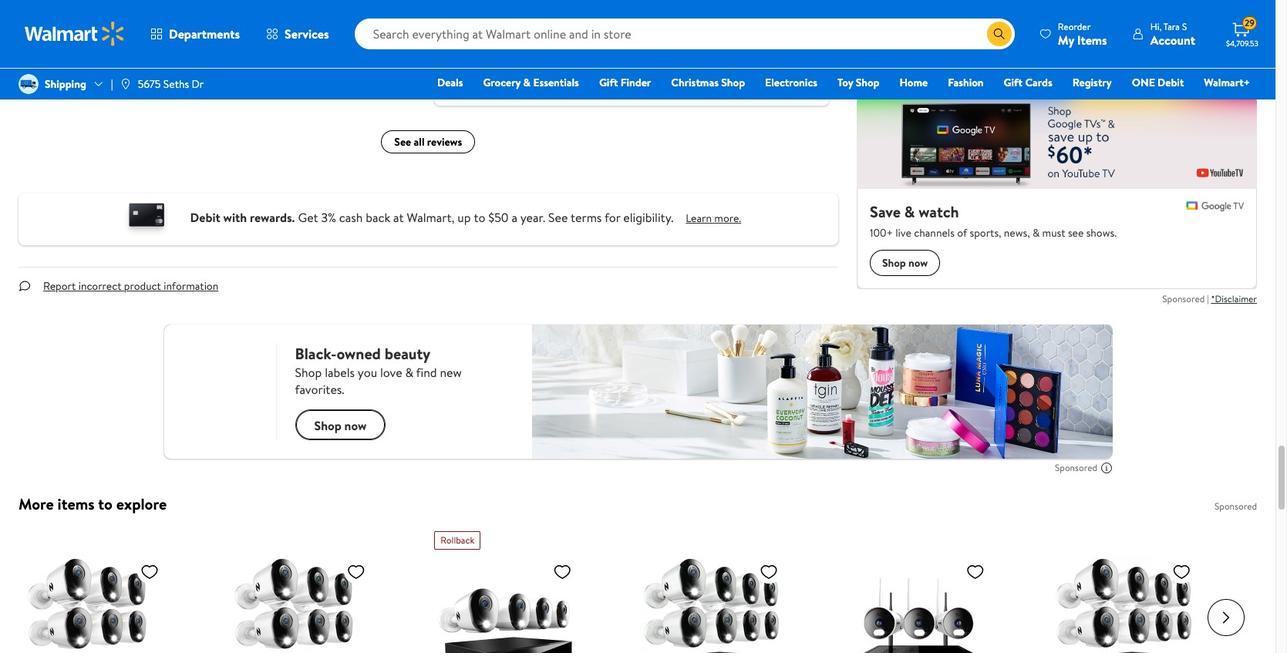 Task type: describe. For each thing, give the bounding box(es) containing it.
rewards.
[[250, 209, 295, 226]]

rollback
[[441, 534, 475, 547]]

christmas shop link
[[664, 74, 752, 91]]

*disclaimer
[[1211, 292, 1257, 305]]

seths
[[163, 76, 189, 92]]

for
[[605, 209, 620, 226]]

services button
[[253, 15, 342, 52]]

incorrect
[[78, 278, 121, 294]]

night owl 2-way audio 12 channel dvr security system with 1tb hard drive and 6 wired 2k deterrence cameras image
[[22, 556, 165, 653]]

more.
[[714, 211, 741, 226]]

0 horizontal spatial originally posted on nightowlsp.com
[[34, 24, 181, 37]]

retired veteran
[[447, 36, 521, 51]]

add to favorites list, night owl 2-way audio 12 channel dvr security system with 2tb hard drive and 8 wired 2k deterrence cameras image
[[1173, 562, 1191, 581]]

learn more button
[[1010, 40, 1063, 55]]

toy shop link
[[831, 74, 887, 91]]

is
[[940, 40, 947, 55]]

fashion
[[948, 75, 984, 90]]

1 horizontal spatial see
[[548, 209, 568, 226]]

up
[[458, 209, 471, 226]]

items
[[1077, 31, 1107, 48]]

gift cards link
[[997, 74, 1060, 91]]

gift for gift finder
[[599, 75, 618, 90]]

1 vertical spatial originally posted on nightowlsp.com
[[447, 79, 594, 92]]

5675
[[138, 76, 161, 92]]

ad disclaimer and feedback image
[[1101, 462, 1113, 474]]

deals
[[437, 75, 463, 90]]

this item is gift eligible learn more
[[894, 40, 1063, 55]]

cards
[[1025, 75, 1053, 90]]

dr
[[192, 76, 204, 92]]

$50
[[488, 209, 509, 226]]

home link
[[893, 74, 935, 91]]

walmart,
[[407, 209, 455, 226]]

add to favorites list, night owl® 2-way audio 12 channel dvr security system with 1tb hard drive and 4 wired 1080p deterrence cameras image
[[553, 562, 572, 581]]

this
[[894, 40, 913, 55]]

0 horizontal spatial see
[[394, 134, 411, 150]]

grocery
[[483, 75, 521, 90]]

registry link
[[1066, 74, 1119, 91]]

eligible
[[969, 40, 1004, 55]]

1 vertical spatial to
[[98, 494, 113, 514]]

see all reviews link
[[381, 130, 475, 153]]

electronics link
[[758, 74, 825, 91]]

toy
[[838, 75, 853, 90]]

1 0 from the left
[[467, 62, 473, 74]]

0 horizontal spatial nightowlsp.com
[[118, 24, 181, 37]]

year.
[[520, 209, 545, 226]]

2 horizontal spatial sponsored
[[1215, 500, 1257, 513]]

sponsored | *disclaimer
[[1163, 292, 1257, 305]]

reorder
[[1058, 20, 1091, 33]]

christmas
[[671, 75, 719, 90]]

walmart image
[[25, 22, 125, 46]]

at
[[393, 209, 404, 226]]

tara
[[1164, 20, 1180, 33]]

Search search field
[[355, 19, 1015, 49]]

one debit
[[1132, 75, 1184, 90]]

 image for shipping
[[19, 74, 39, 94]]

grocery & essentials link
[[476, 74, 586, 91]]

night owl® 2-way audio 12 channel dvr security system with 1tb hard drive and 4 wired 1080p deterrence cameras image
[[434, 556, 578, 653]]

item
[[916, 40, 937, 55]]

1 0 button from the left
[[447, 61, 485, 76]]

 image for 5675 seths dr
[[119, 78, 132, 90]]

fashion link
[[941, 74, 991, 91]]

shop for christmas shop
[[721, 75, 745, 90]]

1 horizontal spatial on
[[517, 79, 528, 92]]

reviews
[[427, 134, 462, 150]]

reorder my items
[[1058, 20, 1107, 48]]

1 vertical spatial originally
[[447, 79, 485, 92]]

shipping
[[45, 76, 86, 92]]

debit with rewards. get 3% cash back at walmart, up to $50 a year. see terms for eligibility.
[[190, 209, 674, 226]]

walmart+ link
[[1197, 74, 1257, 91]]

0 horizontal spatial |
[[111, 76, 113, 92]]

christmas shop
[[671, 75, 745, 90]]

toy shop
[[838, 75, 880, 90]]

1 vertical spatial |
[[1207, 292, 1209, 305]]

hi,
[[1151, 20, 1162, 33]]

Walmart Site-Wide search field
[[355, 19, 1015, 49]]

1 horizontal spatial learn
[[1010, 40, 1036, 55]]

gift
[[950, 40, 967, 55]]

&
[[523, 75, 531, 90]]

items
[[58, 494, 94, 514]]

night owl 2-way audio 12 channel dvr security system with 2tb hard drive and 6 wired 2k deterrence cameras image
[[228, 556, 371, 653]]

add to favorites list, night owl 2-way audio 12 channel dvr security system with 1tb hard drive and 6 wired 2k deterrence cameras image
[[140, 562, 159, 581]]

cash
[[339, 209, 363, 226]]



Task type: locate. For each thing, give the bounding box(es) containing it.
see right "year."
[[548, 209, 568, 226]]

0 vertical spatial originally
[[34, 24, 73, 37]]

posted
[[75, 24, 102, 37], [488, 79, 515, 92]]

2 gift from the left
[[1004, 75, 1023, 90]]

1 horizontal spatial originally posted on nightowlsp.com
[[447, 79, 594, 92]]

shop for toy shop
[[856, 75, 880, 90]]

learn
[[1010, 40, 1036, 55], [686, 211, 712, 226]]

add to favorites list, night owl 10 channel 4k bluetooth wi-fi nvr with 1tb hard drive and 3 wi-fi ip 1080p spotlight cameras with 2-way audio and audio alerts and sirens image
[[966, 562, 985, 581]]

registry
[[1073, 75, 1112, 90]]

learn left more.
[[686, 211, 712, 226]]

0 horizontal spatial posted
[[75, 24, 102, 37]]

0 horizontal spatial learn
[[686, 211, 712, 226]]

0 horizontal spatial 0
[[467, 62, 473, 74]]

1 vertical spatial on
[[517, 79, 528, 92]]

1 vertical spatial nightowlsp.com
[[531, 79, 594, 92]]

| left 5675
[[111, 76, 113, 92]]

posted up shipping
[[75, 24, 102, 37]]

0 horizontal spatial on
[[104, 24, 115, 37]]

more
[[19, 494, 54, 514]]

1 shop from the left
[[721, 75, 745, 90]]

departments button
[[137, 15, 253, 52]]

to right the "items"
[[98, 494, 113, 514]]

| left *disclaimer
[[1207, 292, 1209, 305]]

0 vertical spatial to
[[474, 209, 485, 226]]

1 horizontal spatial to
[[474, 209, 485, 226]]

29
[[1245, 16, 1255, 29]]

0
[[467, 62, 473, 74], [505, 62, 511, 74]]

0 vertical spatial on
[[104, 24, 115, 37]]

2 0 from the left
[[505, 62, 511, 74]]

one debit link
[[1125, 74, 1191, 91]]

retired
[[447, 36, 481, 51]]

night owl 10 channel 4k bluetooth wi-fi nvr with 1tb hard drive and 3 wi-fi ip 1080p spotlight cameras with 2-way audio and audio alerts and sirens image
[[847, 556, 991, 653]]

gift left finder
[[599, 75, 618, 90]]

debit inside 'link'
[[1158, 75, 1184, 90]]

debit
[[1158, 75, 1184, 90], [190, 209, 220, 226]]

learn more.
[[686, 211, 741, 226]]

walmart+
[[1204, 75, 1250, 90]]

originally posted on nightowlsp.com
[[34, 24, 181, 37], [447, 79, 594, 92]]

1 horizontal spatial gift
[[1004, 75, 1023, 90]]

one debit card  debit with rewards. get 3% cash back at walmart, up to $50 a year. see terms for eligibility. learn more. element
[[686, 211, 741, 227]]

report incorrect product information
[[43, 278, 218, 294]]

night owl 2-way audio 12 channel dvr security system with 1tb hard drive and 8 wired 1080p deterrence cameras image
[[641, 556, 784, 653]]

back
[[366, 209, 390, 226]]

2 vertical spatial sponsored
[[1215, 500, 1257, 513]]

essentials
[[533, 75, 579, 90]]

product
[[124, 278, 161, 294]]

0 vertical spatial nightowlsp.com
[[118, 24, 181, 37]]

one
[[1132, 75, 1155, 90]]

0 horizontal spatial to
[[98, 494, 113, 514]]

night owl 2-way audio 12 channel dvr security system with 2tb hard drive and 8 wired 2k deterrence cameras image
[[1054, 556, 1197, 653]]

more items to explore
[[19, 494, 167, 514]]

eligibility.
[[623, 209, 674, 226]]

explore
[[116, 494, 167, 514]]

s
[[1182, 20, 1187, 33]]

shop right toy
[[856, 75, 880, 90]]

0 horizontal spatial shop
[[721, 75, 745, 90]]

nightowlsp.com right grocery
[[531, 79, 594, 92]]

1 vertical spatial debit
[[190, 209, 220, 226]]

sponsored
[[1163, 292, 1205, 305], [1055, 462, 1098, 475], [1215, 500, 1257, 513]]

gift cards
[[1004, 75, 1053, 90]]

1 horizontal spatial posted
[[488, 79, 515, 92]]

veteran
[[484, 36, 521, 51]]

originally up shipping
[[34, 24, 73, 37]]

terms
[[571, 209, 602, 226]]

1 vertical spatial sponsored
[[1055, 462, 1098, 475]]

1 horizontal spatial nightowlsp.com
[[531, 79, 594, 92]]

1 horizontal spatial originally
[[447, 79, 485, 92]]

to right up
[[474, 209, 485, 226]]

0 horizontal spatial  image
[[19, 74, 39, 94]]

 image
[[19, 74, 39, 94], [119, 78, 132, 90]]

next slide for more items to explore list image
[[1208, 599, 1245, 636]]

gift left cards
[[1004, 75, 1023, 90]]

 image left 5675
[[119, 78, 132, 90]]

0 vertical spatial sponsored
[[1163, 292, 1205, 305]]

1 horizontal spatial debit
[[1158, 75, 1184, 90]]

gift for gift cards
[[1004, 75, 1023, 90]]

0 vertical spatial debit
[[1158, 75, 1184, 90]]

1 horizontal spatial |
[[1207, 292, 1209, 305]]

0 horizontal spatial originally
[[34, 24, 73, 37]]

|
[[111, 76, 113, 92], [1207, 292, 1209, 305]]

originally down retired
[[447, 79, 485, 92]]

1 vertical spatial learn
[[686, 211, 712, 226]]

0 down retired
[[467, 62, 473, 74]]

1 horizontal spatial  image
[[119, 78, 132, 90]]

0 horizontal spatial sponsored
[[1055, 462, 1098, 475]]

 image left shipping
[[19, 74, 39, 94]]

1 gift from the left
[[599, 75, 618, 90]]

*disclaimer button
[[1211, 292, 1257, 305]]

add to favorites list, night owl 2-way audio 12 channel dvr security system with 2tb hard drive and 6 wired 2k deterrence cameras image
[[347, 562, 365, 581]]

1 vertical spatial see
[[548, 209, 568, 226]]

search icon image
[[993, 28, 1006, 40]]

more
[[1038, 40, 1063, 55]]

get
[[298, 209, 318, 226]]

nightowlsp.com
[[118, 24, 181, 37], [531, 79, 594, 92]]

account
[[1151, 31, 1195, 48]]

see
[[394, 134, 411, 150], [548, 209, 568, 226]]

see all reviews
[[394, 134, 462, 150]]

gift finder link
[[592, 74, 658, 91]]

1 horizontal spatial shop
[[856, 75, 880, 90]]

report
[[43, 278, 76, 294]]

2 shop from the left
[[856, 75, 880, 90]]

hi, tara s account
[[1151, 20, 1195, 48]]

gift inside "link"
[[599, 75, 618, 90]]

$4,709.53
[[1226, 38, 1259, 49]]

a
[[512, 209, 517, 226]]

home
[[900, 75, 928, 90]]

0 horizontal spatial gift
[[599, 75, 618, 90]]

all
[[414, 134, 425, 150]]

one debit card image
[[115, 200, 178, 239]]

nightowlsp.com up 5675
[[118, 24, 181, 37]]

services
[[285, 25, 329, 42]]

5675 seths dr
[[138, 76, 204, 92]]

see left all
[[394, 134, 411, 150]]

gift
[[599, 75, 618, 90], [1004, 75, 1023, 90]]

2 0 button from the left
[[485, 61, 524, 76]]

my
[[1058, 31, 1074, 48]]

1 horizontal spatial sponsored
[[1163, 292, 1205, 305]]

posted left &
[[488, 79, 515, 92]]

shop
[[721, 75, 745, 90], [856, 75, 880, 90]]

0 vertical spatial see
[[394, 134, 411, 150]]

1 vertical spatial posted
[[488, 79, 515, 92]]

0 vertical spatial posted
[[75, 24, 102, 37]]

deals link
[[430, 74, 470, 91]]

0 up grocery
[[505, 62, 511, 74]]

product group
[[434, 525, 619, 653]]

add to favorites list, night owl 2-way audio 12 channel dvr security system with 1tb hard drive and 8 wired 1080p deterrence cameras image
[[760, 562, 778, 581]]

learn right the search icon
[[1010, 40, 1036, 55]]

gifting made easy image
[[870, 40, 882, 52]]

electronics
[[765, 75, 818, 90]]

0 button down the veteran in the left of the page
[[485, 61, 524, 76]]

1 horizontal spatial 0
[[505, 62, 511, 74]]

originally
[[34, 24, 73, 37], [447, 79, 485, 92]]

grocery & essentials
[[483, 75, 579, 90]]

0 vertical spatial learn
[[1010, 40, 1036, 55]]

0 horizontal spatial debit
[[190, 209, 220, 226]]

0 vertical spatial originally posted on nightowlsp.com
[[34, 24, 181, 37]]

0 vertical spatial |
[[111, 76, 113, 92]]

3%
[[321, 209, 336, 226]]

report incorrect product information button
[[31, 268, 231, 305]]

debit right "one" on the top of page
[[1158, 75, 1184, 90]]

gift finder
[[599, 75, 651, 90]]

departments
[[169, 25, 240, 42]]

finder
[[621, 75, 651, 90]]

0 button down retired
[[447, 61, 485, 76]]

with
[[223, 209, 247, 226]]

debit left with
[[190, 209, 220, 226]]

to
[[474, 209, 485, 226], [98, 494, 113, 514]]

shop right christmas
[[721, 75, 745, 90]]

information
[[164, 278, 218, 294]]



Task type: vqa. For each thing, say whether or not it's contained in the screenshot.
"Year."
yes



